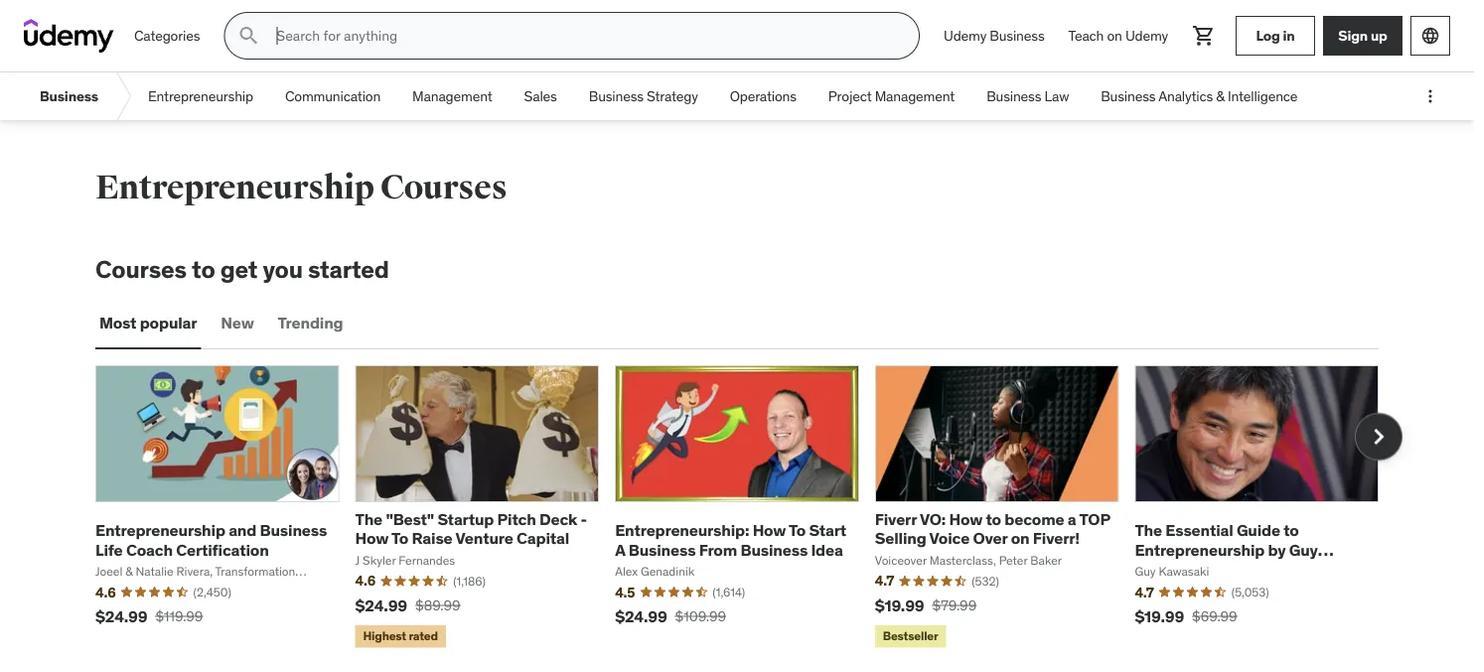 Task type: describe. For each thing, give the bounding box(es) containing it.
fiverr vo: how to become a top selling voice over on fiverr!
[[875, 510, 1111, 549]]

teach
[[1069, 27, 1104, 44]]

business strategy link
[[573, 73, 714, 120]]

the for the "best" startup pitch deck - how to raise venture capital
[[355, 510, 383, 530]]

started
[[308, 254, 389, 284]]

essential
[[1166, 521, 1234, 541]]

shopping cart with 0 items image
[[1193, 24, 1216, 48]]

operations
[[730, 87, 797, 105]]

udemy inside teach on udemy link
[[1126, 27, 1169, 44]]

business analytics & intelligence
[[1101, 87, 1298, 105]]

project
[[829, 87, 872, 105]]

business left analytics
[[1101, 87, 1156, 105]]

new button
[[217, 300, 258, 348]]

to inside entrepreneurship: how to start a business from business idea
[[789, 521, 806, 541]]

on inside fiverr vo: how to become a top selling voice over on fiverr!
[[1011, 529, 1030, 549]]

startup
[[438, 510, 494, 530]]

analytics
[[1159, 87, 1214, 105]]

log
[[1257, 26, 1281, 44]]

1 horizontal spatial courses
[[380, 167, 507, 208]]

2 management from the left
[[875, 87, 955, 105]]

next image
[[1364, 421, 1395, 453]]

pitch
[[497, 510, 536, 530]]

top
[[1080, 510, 1111, 530]]

project management link
[[813, 73, 971, 120]]

most popular button
[[95, 300, 201, 348]]

from
[[699, 540, 738, 560]]

over
[[973, 529, 1008, 549]]

more subcategory menu links image
[[1421, 86, 1441, 106]]

&
[[1217, 87, 1225, 105]]

entrepreneurship:
[[615, 521, 750, 541]]

sales
[[524, 87, 557, 105]]

udemy business
[[944, 27, 1045, 44]]

strategy
[[647, 87, 698, 105]]

the for the essential guide to entrepreneurship by guy kawasaki
[[1135, 521, 1163, 541]]

business law
[[987, 87, 1070, 105]]

communication
[[285, 87, 381, 105]]

log in
[[1257, 26, 1295, 44]]

entrepreneurship for entrepreneurship courses
[[95, 167, 374, 208]]

fiverr!
[[1033, 529, 1080, 549]]

trending button
[[274, 300, 347, 348]]

how inside fiverr vo: how to become a top selling voice over on fiverr!
[[950, 510, 983, 530]]

"best"
[[386, 510, 434, 530]]

carousel element
[[95, 366, 1403, 652]]

how inside the "best" startup pitch deck - how to raise venture capital
[[355, 529, 389, 549]]

sign up
[[1339, 26, 1388, 44]]

certification
[[176, 540, 269, 560]]

to for the essential guide to entrepreneurship by guy kawasaki
[[1284, 521, 1300, 541]]

entrepreneurship inside the essential guide to entrepreneurship by guy kawasaki
[[1135, 540, 1265, 560]]

categories button
[[122, 12, 212, 60]]

in
[[1283, 26, 1295, 44]]

life
[[95, 540, 123, 560]]

a
[[1068, 510, 1077, 530]]

kawasaki
[[1135, 559, 1206, 579]]

entrepreneurship and business life coach certification link
[[95, 521, 327, 560]]

submit search image
[[237, 24, 261, 48]]

and
[[229, 521, 257, 541]]

start
[[810, 521, 847, 541]]

business strategy
[[589, 87, 698, 105]]

law
[[1045, 87, 1070, 105]]

1 horizontal spatial on
[[1108, 27, 1123, 44]]

to for fiverr vo: how to become a top selling voice over on fiverr!
[[986, 510, 1002, 530]]

-
[[581, 510, 587, 530]]

Search for anything text field
[[273, 19, 895, 53]]

courses to get you started
[[95, 254, 389, 284]]

business law link
[[971, 73, 1085, 120]]

business right a
[[629, 540, 696, 560]]

you
[[263, 254, 303, 284]]

up
[[1371, 26, 1388, 44]]

entrepreneurship: how to start a business from business idea link
[[615, 521, 847, 560]]

get
[[220, 254, 258, 284]]

vo:
[[920, 510, 946, 530]]

udemy inside udemy business link
[[944, 27, 987, 44]]

teach on udemy link
[[1057, 12, 1181, 60]]

guide
[[1237, 521, 1281, 541]]

a
[[615, 540, 625, 560]]

udemy business link
[[932, 12, 1057, 60]]

categories
[[134, 27, 200, 44]]

deck
[[540, 510, 578, 530]]

entrepreneurship: how to start a business from business idea
[[615, 521, 847, 560]]

business analytics & intelligence link
[[1085, 73, 1314, 120]]



Task type: vqa. For each thing, say whether or not it's contained in the screenshot.
DO
no



Task type: locate. For each thing, give the bounding box(es) containing it.
operations link
[[714, 73, 813, 120]]

to inside fiverr vo: how to become a top selling voice over on fiverr!
[[986, 510, 1002, 530]]

venture
[[456, 529, 513, 549]]

idea
[[811, 540, 843, 560]]

coach
[[126, 540, 173, 560]]

sign
[[1339, 26, 1369, 44]]

entrepreneurship inside entrepreneurship and business life coach certification
[[95, 521, 225, 541]]

business right and
[[260, 521, 327, 541]]

udemy left shopping cart with 0 items image
[[1126, 27, 1169, 44]]

udemy up the "business law" link
[[944, 27, 987, 44]]

courses
[[380, 167, 507, 208], [95, 254, 187, 284]]

entrepreneurship for entrepreneurship and business life coach certification
[[95, 521, 225, 541]]

entrepreneurship link
[[132, 73, 269, 120]]

to right guide
[[1284, 521, 1300, 541]]

the inside the essential guide to entrepreneurship by guy kawasaki
[[1135, 521, 1163, 541]]

how
[[950, 510, 983, 530], [753, 521, 786, 541], [355, 529, 389, 549]]

0 horizontal spatial to
[[192, 254, 215, 284]]

to
[[192, 254, 215, 284], [986, 510, 1002, 530], [1284, 521, 1300, 541]]

selling
[[875, 529, 927, 549]]

0 vertical spatial courses
[[380, 167, 507, 208]]

teach on udemy
[[1069, 27, 1169, 44]]

the "best" startup pitch deck - how to raise venture capital
[[355, 510, 587, 549]]

to inside the essential guide to entrepreneurship by guy kawasaki
[[1284, 521, 1300, 541]]

the essential guide to entrepreneurship by guy kawasaki
[[1135, 521, 1319, 579]]

management
[[413, 87, 493, 105], [875, 87, 955, 105]]

business left strategy
[[589, 87, 644, 105]]

courses down management link
[[380, 167, 507, 208]]

to left become
[[986, 510, 1002, 530]]

1 horizontal spatial how
[[753, 521, 786, 541]]

fiverr vo: how to become a top selling voice over on fiverr! link
[[875, 510, 1111, 549]]

the up kawasaki
[[1135, 521, 1163, 541]]

the left "best"
[[355, 510, 383, 530]]

to left start
[[789, 521, 806, 541]]

voice
[[930, 529, 970, 549]]

on right over
[[1011, 529, 1030, 549]]

the essential guide to entrepreneurship by guy kawasaki link
[[1135, 521, 1335, 579]]

to inside the "best" startup pitch deck - how to raise venture capital
[[392, 529, 409, 549]]

project management
[[829, 87, 955, 105]]

0 vertical spatial on
[[1108, 27, 1123, 44]]

entrepreneurship inside entrepreneurship 'link'
[[148, 87, 253, 105]]

the inside the "best" startup pitch deck - how to raise venture capital
[[355, 510, 383, 530]]

business link
[[24, 73, 114, 120]]

new
[[221, 313, 254, 334]]

the
[[355, 510, 383, 530], [1135, 521, 1163, 541]]

0 horizontal spatial management
[[413, 87, 493, 105]]

trending
[[278, 313, 343, 334]]

1 horizontal spatial management
[[875, 87, 955, 105]]

fiverr
[[875, 510, 917, 530]]

business
[[990, 27, 1045, 44], [40, 87, 98, 105], [589, 87, 644, 105], [987, 87, 1042, 105], [1101, 87, 1156, 105], [260, 521, 327, 541], [629, 540, 696, 560], [741, 540, 808, 560]]

to
[[789, 521, 806, 541], [392, 529, 409, 549]]

2 horizontal spatial how
[[950, 510, 983, 530]]

0 horizontal spatial on
[[1011, 529, 1030, 549]]

0 horizontal spatial the
[[355, 510, 383, 530]]

udemy
[[944, 27, 987, 44], [1126, 27, 1169, 44]]

how inside entrepreneurship: how to start a business from business idea
[[753, 521, 786, 541]]

1 vertical spatial on
[[1011, 529, 1030, 549]]

business left idea
[[741, 540, 808, 560]]

1 udemy from the left
[[944, 27, 987, 44]]

sales link
[[508, 73, 573, 120]]

how right from
[[753, 521, 786, 541]]

to left get
[[192, 254, 215, 284]]

1 horizontal spatial to
[[789, 521, 806, 541]]

raise
[[412, 529, 453, 549]]

most
[[99, 313, 137, 334]]

1 horizontal spatial udemy
[[1126, 27, 1169, 44]]

entrepreneurship for entrepreneurship
[[148, 87, 253, 105]]

guy
[[1290, 540, 1319, 560]]

management left sales
[[413, 87, 493, 105]]

capital
[[517, 529, 570, 549]]

choose a language image
[[1421, 26, 1441, 46]]

business up business law at the right top of the page
[[990, 27, 1045, 44]]

udemy image
[[24, 19, 114, 53]]

management right project
[[875, 87, 955, 105]]

intelligence
[[1228, 87, 1298, 105]]

communication link
[[269, 73, 397, 120]]

1 management from the left
[[413, 87, 493, 105]]

business left law
[[987, 87, 1042, 105]]

to left 'raise'
[[392, 529, 409, 549]]

1 vertical spatial courses
[[95, 254, 187, 284]]

become
[[1005, 510, 1065, 530]]

by
[[1269, 540, 1286, 560]]

business inside entrepreneurship and business life coach certification
[[260, 521, 327, 541]]

popular
[[140, 313, 197, 334]]

entrepreneurship
[[148, 87, 253, 105], [95, 167, 374, 208], [95, 521, 225, 541], [1135, 540, 1265, 560]]

0 horizontal spatial how
[[355, 529, 389, 549]]

entrepreneurship and business life coach certification
[[95, 521, 327, 560]]

2 horizontal spatial to
[[1284, 521, 1300, 541]]

most popular
[[99, 313, 197, 334]]

1 horizontal spatial to
[[986, 510, 1002, 530]]

management link
[[397, 73, 508, 120]]

how left 'raise'
[[355, 529, 389, 549]]

business left arrow pointing to subcategory menu links image
[[40, 87, 98, 105]]

0 horizontal spatial to
[[392, 529, 409, 549]]

arrow pointing to subcategory menu links image
[[114, 73, 132, 120]]

on
[[1108, 27, 1123, 44], [1011, 529, 1030, 549]]

how right vo:
[[950, 510, 983, 530]]

courses up most popular
[[95, 254, 187, 284]]

entrepreneurship courses
[[95, 167, 507, 208]]

0 horizontal spatial udemy
[[944, 27, 987, 44]]

the "best" startup pitch deck - how to raise venture capital link
[[355, 510, 587, 549]]

log in link
[[1236, 16, 1316, 56]]

sign up link
[[1324, 16, 1403, 56]]

1 horizontal spatial the
[[1135, 521, 1163, 541]]

on right the teach on the top of the page
[[1108, 27, 1123, 44]]

2 udemy from the left
[[1126, 27, 1169, 44]]

0 horizontal spatial courses
[[95, 254, 187, 284]]



